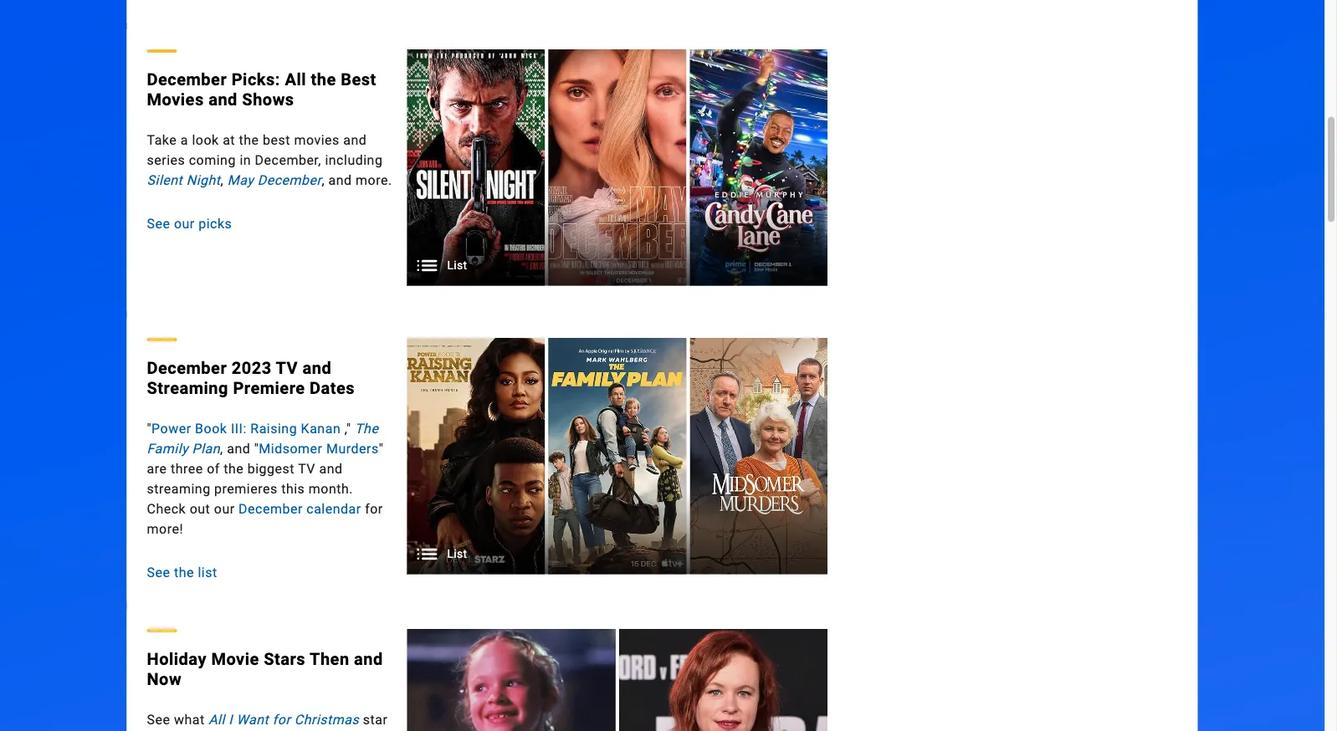 Task type: describe. For each thing, give the bounding box(es) containing it.
december calendar link
[[239, 501, 361, 517]]

series
[[147, 152, 185, 168]]

production art image for december picks: all the best movies and shows
[[407, 50, 828, 286]]

out
[[190, 501, 210, 517]]

list link for december 2023 tv and streaming premiere dates
[[407, 339, 828, 575]]

, and " midsomer murders
[[220, 441, 379, 457]]

best
[[341, 70, 377, 90]]

picks
[[199, 216, 232, 232]]

december for december 2023 tv and streaming premiere dates
[[147, 359, 227, 378]]

movies
[[294, 132, 340, 148]]

our inside see our picks button
[[174, 216, 195, 232]]

and inside holiday movie stars then and now
[[354, 650, 383, 670]]

picks:
[[232, 70, 280, 90]]

december 2023 tv and streaming premiere dates
[[147, 359, 355, 398]]

the inside 'button'
[[174, 565, 194, 581]]

night
[[186, 172, 221, 188]]

all i want for christmas link
[[209, 712, 359, 728]]

december inside take a look at the best movies and series coming in december, including silent night , may december , and more.
[[258, 172, 322, 188]]

check
[[147, 501, 186, 517]]

midsomer murders link
[[259, 441, 379, 457]]

see the list
[[147, 565, 217, 581]]

star
[[363, 712, 388, 728]]

list group for december 2023 tv and streaming premiere dates
[[407, 339, 828, 575]]

take a look at the best movies and series coming in december, including silent night , may december , and more.
[[147, 132, 392, 188]]

" for book
[[147, 421, 152, 437]]

december for december calendar
[[239, 501, 303, 517]]

dates
[[310, 379, 355, 398]]

streaming
[[147, 481, 211, 497]]

murders
[[326, 441, 379, 457]]

all for i
[[209, 712, 225, 728]]

including
[[325, 152, 383, 168]]

the family plan
[[147, 421, 379, 457]]

a
[[181, 132, 188, 148]]

book
[[195, 421, 227, 437]]

december for december picks: all the best movies and shows
[[147, 70, 227, 90]]

silent night link
[[147, 172, 221, 188]]

and inside december 2023 tv and streaming premiere dates
[[303, 359, 332, 378]]

tv inside december 2023 tv and streaming premiere dates
[[276, 359, 298, 378]]

poster image
[[407, 339, 828, 575]]

our inside " are three of the biggest tv and streaming premieres this month. check out our
[[214, 501, 235, 517]]

coming
[[189, 152, 236, 168]]

december calendar
[[239, 501, 361, 517]]

,"
[[345, 421, 351, 437]]

streaming
[[147, 379, 228, 398]]

list link for december picks: all the best movies and shows
[[407, 50, 828, 286]]

shows
[[242, 90, 294, 110]]

list
[[198, 565, 217, 581]]

december picks: all the best movies and shows
[[147, 70, 377, 110]]

list group for december picks: all the best movies and shows
[[407, 50, 828, 286]]

list for december 2023 tv and streaming premiere dates
[[447, 548, 467, 562]]

for inside for more!
[[365, 501, 383, 517]]

are
[[147, 461, 167, 477]]

0 horizontal spatial for
[[273, 712, 291, 728]]

more!
[[147, 522, 183, 537]]

for more!
[[147, 501, 383, 537]]

all for the
[[285, 70, 306, 90]]

calendar
[[307, 501, 361, 517]]

tv inside " are three of the biggest tv and streaming premieres this month. check out our
[[298, 461, 316, 477]]

now
[[147, 670, 182, 690]]

at
[[223, 132, 235, 148]]

then
[[310, 650, 350, 670]]



Task type: vqa. For each thing, say whether or not it's contained in the screenshot.
production art image related to December Picks: All the Best Movies and Shows
yes



Task type: locate. For each thing, give the bounding box(es) containing it.
see our picks button
[[147, 214, 394, 234]]

tv
[[276, 359, 298, 378], [298, 461, 316, 477]]

may december link
[[227, 172, 322, 188]]

and up dates
[[303, 359, 332, 378]]

0 vertical spatial list
[[447, 259, 467, 273]]

1 horizontal spatial for
[[365, 501, 383, 517]]

i
[[229, 712, 233, 728]]

" inside " are three of the biggest tv and streaming premieres this month. check out our
[[379, 441, 384, 457]]

premiere
[[233, 379, 305, 398]]

december up streaming
[[147, 359, 227, 378]]

christmas
[[294, 712, 359, 728]]

and up month.
[[319, 461, 343, 477]]

2 see from the top
[[147, 565, 170, 581]]

see what all i want for christmas star
[[147, 712, 388, 728]]

production art image for holiday movie stars then and now
[[407, 630, 828, 732]]

see inside 'button'
[[147, 565, 170, 581]]

the
[[311, 70, 336, 90], [239, 132, 259, 148], [224, 461, 244, 477], [174, 565, 194, 581]]

december down this
[[239, 501, 303, 517]]

see
[[147, 216, 170, 232], [147, 565, 170, 581], [147, 712, 170, 728]]

1 list from the top
[[447, 259, 467, 273]]

see for december picks: all the best movies and shows
[[147, 216, 170, 232]]

the left best
[[311, 70, 336, 90]]

our right out at the left of page
[[214, 501, 235, 517]]

kanan
[[301, 421, 341, 437]]

see for december 2023 tv and streaming premiere dates
[[147, 565, 170, 581]]

1 see from the top
[[147, 216, 170, 232]]

1 horizontal spatial "
[[254, 441, 259, 457]]

0 vertical spatial see
[[147, 216, 170, 232]]

december
[[147, 70, 227, 90], [258, 172, 322, 188], [147, 359, 227, 378], [239, 501, 303, 517]]

see down more!
[[147, 565, 170, 581]]

holiday movie stars then and now
[[147, 650, 383, 690]]

best
[[263, 132, 290, 148]]

the inside " are three of the biggest tv and streaming premieres this month. check out our
[[224, 461, 244, 477]]

all
[[285, 70, 306, 90], [209, 712, 225, 728]]

see our picks
[[147, 216, 232, 232]]

the right of
[[224, 461, 244, 477]]

biggest
[[248, 461, 295, 477]]

and right then
[[354, 650, 383, 670]]

want
[[237, 712, 269, 728]]

for
[[365, 501, 383, 517], [273, 712, 291, 728]]

"
[[147, 421, 152, 437], [254, 441, 259, 457], [379, 441, 384, 457]]

, left may
[[221, 172, 224, 188]]

the left list
[[174, 565, 194, 581]]

more.
[[356, 172, 392, 188]]

1 vertical spatial list
[[447, 548, 467, 562]]

, down movies
[[322, 172, 325, 188]]

2 vertical spatial see
[[147, 712, 170, 728]]

2023
[[232, 359, 272, 378]]

1 list link from the top
[[407, 50, 828, 286]]

,
[[221, 172, 224, 188], [322, 172, 325, 188], [220, 441, 223, 457]]

0 vertical spatial our
[[174, 216, 195, 232]]

the right at
[[239, 132, 259, 148]]

2 production art image from the top
[[407, 630, 828, 732]]

2 list group from the top
[[407, 339, 828, 575]]

0 horizontal spatial all
[[209, 712, 225, 728]]

holiday
[[147, 650, 207, 670]]

tv down , and " midsomer murders
[[298, 461, 316, 477]]

1 vertical spatial production art image
[[407, 630, 828, 732]]

movie
[[211, 650, 259, 670]]

all up shows at the left top of page
[[285, 70, 306, 90]]

1 vertical spatial list link
[[407, 339, 828, 575]]

power
[[152, 421, 191, 437]]

production art image
[[407, 50, 828, 286], [407, 630, 828, 732]]

1 vertical spatial our
[[214, 501, 235, 517]]

look
[[192, 132, 219, 148]]

our left picks
[[174, 216, 195, 232]]

2 list from the top
[[447, 548, 467, 562]]

premieres
[[214, 481, 278, 497]]

group
[[407, 630, 828, 732]]

of
[[207, 461, 220, 477]]

family
[[147, 441, 188, 457]]

0 vertical spatial list group
[[407, 50, 828, 286]]

the inside december picks: all the best movies and shows
[[311, 70, 336, 90]]

and down the picks:
[[209, 90, 238, 110]]

month.
[[309, 481, 353, 497]]

december down december,
[[258, 172, 322, 188]]

2 list link from the top
[[407, 339, 828, 575]]

0 vertical spatial tv
[[276, 359, 298, 378]]

power book iii: raising kanan link
[[152, 421, 345, 437]]

, down book
[[220, 441, 223, 457]]

list
[[447, 259, 467, 273], [447, 548, 467, 562]]

silent
[[147, 172, 183, 188]]

december up movies
[[147, 70, 227, 90]]

for right calendar
[[365, 501, 383, 517]]

0 vertical spatial production art image
[[407, 50, 828, 286]]

stars
[[264, 650, 306, 670]]

" are three of the biggest tv and streaming premieres this month. check out our
[[147, 441, 384, 517]]

see inside button
[[147, 216, 170, 232]]

1 vertical spatial for
[[273, 712, 291, 728]]

2 horizontal spatial "
[[379, 441, 384, 457]]

plan
[[192, 441, 220, 457]]

iii:
[[231, 421, 247, 437]]

the
[[355, 421, 379, 437]]

see left what at bottom
[[147, 712, 170, 728]]

list link
[[407, 50, 828, 286], [407, 339, 828, 575]]

1 vertical spatial tv
[[298, 461, 316, 477]]

0 horizontal spatial our
[[174, 216, 195, 232]]

1 horizontal spatial all
[[285, 70, 306, 90]]

3 see from the top
[[147, 712, 170, 728]]

our
[[174, 216, 195, 232], [214, 501, 235, 517]]

and inside " are three of the biggest tv and streaming premieres this month. check out our
[[319, 461, 343, 477]]

december,
[[255, 152, 321, 168]]

0 vertical spatial list link
[[407, 50, 828, 286]]

and
[[209, 90, 238, 110], [343, 132, 367, 148], [329, 172, 352, 188], [303, 359, 332, 378], [227, 441, 250, 457], [319, 461, 343, 477], [354, 650, 383, 670]]

0 horizontal spatial "
[[147, 421, 152, 437]]

1 vertical spatial see
[[147, 565, 170, 581]]

1 production art image from the top
[[407, 50, 828, 286]]

december inside december 2023 tv and streaming premiere dates
[[147, 359, 227, 378]]

list group
[[407, 50, 828, 286], [407, 339, 828, 575]]

1 horizontal spatial our
[[214, 501, 235, 517]]

and inside december picks: all the best movies and shows
[[209, 90, 238, 110]]

and down iii:
[[227, 441, 250, 457]]

may
[[227, 172, 254, 188]]

what
[[174, 712, 205, 728]]

" for three
[[379, 441, 384, 457]]

and up 'including'
[[343, 132, 367, 148]]

three
[[171, 461, 203, 477]]

and down 'including'
[[329, 172, 352, 188]]

raising
[[251, 421, 297, 437]]

1 vertical spatial list group
[[407, 339, 828, 575]]

the family plan link
[[147, 421, 379, 457]]

all left i
[[209, 712, 225, 728]]

" power book iii: raising kanan ,"
[[147, 421, 355, 437]]

0 vertical spatial for
[[365, 501, 383, 517]]

all inside december picks: all the best movies and shows
[[285, 70, 306, 90]]

december inside december picks: all the best movies and shows
[[147, 70, 227, 90]]

take
[[147, 132, 177, 148]]

0 vertical spatial all
[[285, 70, 306, 90]]

the inside take a look at the best movies and series coming in december, including silent night , may december , and more.
[[239, 132, 259, 148]]

for right want
[[273, 712, 291, 728]]

midsomer
[[259, 441, 323, 457]]

1 vertical spatial all
[[209, 712, 225, 728]]

in
[[240, 152, 251, 168]]

see down silent
[[147, 216, 170, 232]]

movies
[[147, 90, 204, 110]]

this
[[281, 481, 305, 497]]

list for december picks: all the best movies and shows
[[447, 259, 467, 273]]

see the list button
[[147, 563, 394, 583]]

1 list group from the top
[[407, 50, 828, 286]]

tv up premiere
[[276, 359, 298, 378]]



